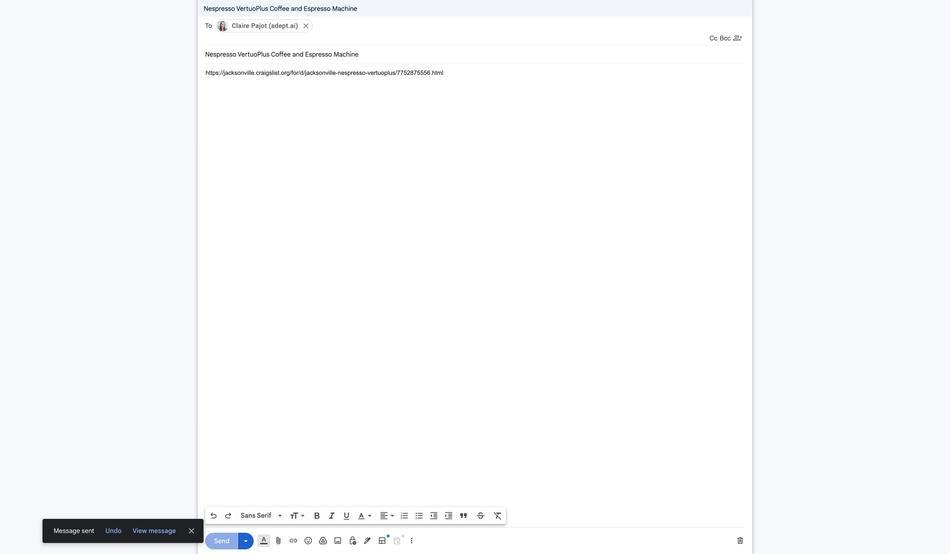 Task type: vqa. For each thing, say whether or not it's contained in the screenshot.
the proposing meeting times is not available when composing emails in a new tab. icon
yes



Task type: describe. For each thing, give the bounding box(es) containing it.
option inside formatting options toolbar
[[239, 511, 277, 521]]

quote ‪(⌘⇧9)‬ image
[[459, 511, 468, 521]]

more options image
[[409, 536, 415, 546]]

press delete to remove this chip element
[[302, 22, 310, 30]]

attach files image
[[274, 536, 283, 546]]

indent more ‪(⌘])‬ image
[[444, 511, 454, 521]]

remove formatting ‪(⌘\)‬ image
[[493, 511, 503, 521]]

more send options image
[[241, 537, 251, 546]]

insert files using drive image
[[319, 536, 328, 546]]

press delete to remove this chip image
[[302, 22, 310, 30]]

To recipients text field
[[317, 18, 745, 34]]

discard draft ‪(⌘⇧d)‬ image
[[736, 536, 745, 546]]

indent less ‪(⌘[)‬ image
[[430, 511, 439, 521]]

redo ‪(⌘y)‬ image
[[224, 511, 233, 521]]

bulleted list ‪(⌘⇧8)‬ image
[[415, 511, 424, 521]]



Task type: locate. For each thing, give the bounding box(es) containing it.
italic ‪(⌘i)‬ image
[[327, 511, 337, 521]]

bold ‪(⌘b)‬ image
[[313, 511, 322, 521]]

proposing meeting times is not available when composing emails in a new tab. image
[[393, 536, 402, 546]]

underline ‪(⌘u)‬ image
[[342, 512, 351, 521]]

insert emoji ‪(⌘⇧2)‬ image
[[304, 536, 313, 546]]

toggle confidential mode image
[[348, 536, 357, 546]]

strikethrough ‪(⌘⇧x)‬ image
[[476, 511, 486, 521]]

alert
[[0, 0, 951, 543], [102, 523, 125, 540]]

option
[[239, 511, 277, 521]]

nespresso vertuoplus coffee and espresso machine region
[[197, 0, 753, 554]]

insert signature image
[[363, 536, 372, 546]]

select a layout image
[[378, 536, 387, 546]]

Subject field
[[205, 50, 745, 59]]

Message Body text field
[[206, 68, 745, 518]]

search field list box
[[214, 18, 745, 34]]

undo ‪(⌘z)‬ image
[[209, 511, 218, 521]]

insert link ‪(⌘k)‬ image
[[289, 536, 298, 546]]

formatting options toolbar
[[205, 508, 506, 524]]

numbered list ‪(⌘⇧7)‬ image
[[400, 511, 409, 521]]

insert photo image
[[333, 536, 343, 546]]



